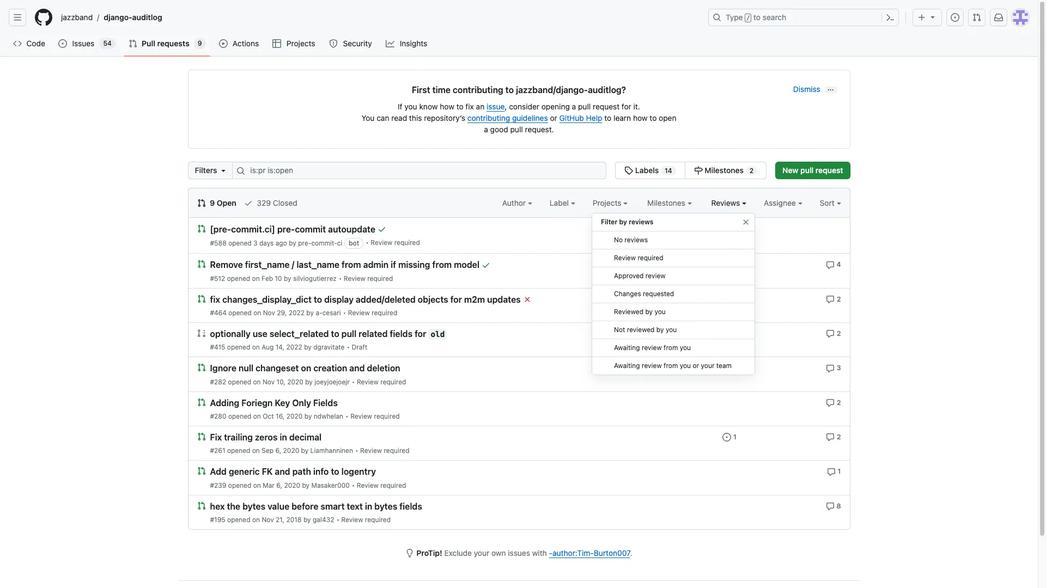 Task type: describe. For each thing, give the bounding box(es) containing it.
open pull request image for hex the bytes value before smart text in bytes fields
[[197, 502, 206, 510]]

new
[[783, 166, 799, 175]]

projects inside popup button
[[593, 198, 624, 208]]

opened inside optionally use select_related to pull related fields for old #415             opened on aug 14, 2022 by dgravitate • draft
[[227, 343, 250, 352]]

review required link for silviogutierrez
[[344, 274, 393, 283]]

key
[[275, 398, 290, 408]]

remove first_name / last_name from admin if missing from model link
[[210, 260, 480, 270]]

#464
[[210, 309, 227, 317]]

2020 inside ignore null changeset on creation and deletion #282             opened on nov 10, 2020 by joeyjoejoejr • review required
[[287, 378, 303, 386]]

command palette image
[[886, 13, 895, 22]]

jazzband / django-auditlog
[[61, 13, 162, 22]]

by left a-
[[306, 309, 314, 317]]

on inside fix trailing zeros in decimal #261             opened on sep 6, 2020 by liamhanninen • review required
[[252, 447, 260, 455]]

you down requested
[[655, 308, 666, 316]]

to up "," at top
[[506, 85, 514, 95]]

decimal
[[289, 433, 322, 443]]

open pull request image for add generic fk and path info to logentry
[[197, 467, 206, 476]]

review required link for gal432
[[341, 516, 391, 524]]

2 for optionally use select_related to pull related fields for
[[837, 330, 841, 338]]

none search field containing filters
[[188, 162, 767, 179]]

learn
[[614, 113, 631, 123]]

9 for 9
[[198, 39, 202, 47]]

aug
[[262, 343, 274, 352]]

close menu image
[[742, 218, 750, 227]]

#195
[[210, 516, 225, 524]]

review down remove first_name / last_name from admin if missing from model
[[344, 274, 366, 283]]

review for awaiting review from you or your team
[[642, 362, 662, 370]]

1 horizontal spatial fix
[[466, 102, 474, 111]]

approved review
[[614, 272, 666, 280]]

not reviewed by you
[[614, 326, 677, 334]]

by right ago
[[289, 239, 296, 248]]

pull inside optionally use select_related to pull related fields for old #415             opened on aug 14, 2022 by dgravitate • draft
[[342, 329, 357, 339]]

adding foriegn key only fields link
[[210, 398, 338, 408]]

commit-
[[311, 239, 337, 248]]

.
[[630, 549, 633, 558]]

review required link for ndwhelan
[[351, 413, 400, 421]]

dgravitate
[[313, 343, 345, 352]]

commit.ci]
[[231, 225, 275, 235]]

8 link
[[826, 501, 841, 511]]

if
[[391, 260, 396, 270]]

to left search at the right of page
[[754, 13, 761, 22]]

gal432
[[313, 516, 334, 524]]

0 vertical spatial issue opened image
[[951, 13, 960, 22]]

from down bot
[[342, 260, 361, 270]]

contributing guidelines link
[[468, 113, 548, 123]]

assignee
[[764, 198, 798, 208]]

2 link for optionally use select_related to pull related fields for
[[826, 329, 841, 339]]

joeyjoejoejr
[[315, 378, 350, 386]]

optionally
[[210, 329, 251, 339]]

opened inside ignore null changeset on creation and deletion #282             opened on nov 10, 2020 by joeyjoejoejr • review required
[[228, 378, 251, 386]]

filters
[[195, 166, 217, 175]]

0 vertical spatial triangle down image
[[929, 13, 937, 21]]

fix changes_display_dict to display added/deleted objects for m2m updates link
[[210, 295, 521, 305]]

to up a-
[[314, 295, 322, 305]]

2 vertical spatial 1 link
[[827, 467, 841, 477]]

fields inside optionally use select_related to pull related fields for old #415             opened on aug 14, 2022 by dgravitate • draft
[[390, 329, 413, 339]]

1 for fix trailing zeros in decimal
[[734, 433, 737, 441]]

review down fix changes_display_dict to display added/deleted objects for m2m updates
[[348, 309, 370, 317]]

approved
[[614, 272, 644, 280]]

dismiss ...
[[793, 84, 834, 94]]

by inside adding foriegn key only fields #280             opened on oct 16, 2020 by ndwhelan • review required
[[305, 413, 312, 421]]

oct
[[263, 413, 274, 421]]

pull up github help "link"
[[578, 102, 591, 111]]

type
[[726, 13, 743, 22]]

to left open
[[650, 113, 657, 123]]

pull inside new pull request link
[[801, 166, 814, 175]]

• inside ignore null changeset on creation and deletion #282             opened on nov 10, 2020 by joeyjoejoejr • review required
[[352, 378, 355, 386]]

reviewed by you link
[[592, 304, 755, 322]]

and inside ignore null changeset on creation and deletion #282             opened on nov 10, 2020 by joeyjoejoejr • review required
[[349, 364, 365, 374]]

1 vertical spatial contributing
[[468, 113, 510, 123]]

days
[[259, 239, 274, 248]]

by inside optionally use select_related to pull related fields for old #415             opened on aug 14, 2022 by dgravitate • draft
[[304, 343, 312, 352]]

2 link for fix changes_display_dict to display added/deleted objects for m2m updates
[[826, 294, 841, 304]]

open pull request element for hex the bytes value before smart text in bytes fields
[[197, 501, 206, 510]]

reviews
[[712, 198, 742, 208]]

check image
[[244, 199, 253, 208]]

1 horizontal spatial /
[[292, 260, 295, 270]]

null
[[239, 364, 254, 374]]

• right cesari
[[343, 309, 346, 317]]

2020 inside fix trailing zeros in decimal #261             opened on sep 6, 2020 by liamhanninen • review required
[[283, 447, 299, 455]]

changeset
[[256, 364, 299, 374]]

review inside review required link
[[614, 254, 636, 262]]

silviogutierrez
[[293, 274, 337, 283]]

open pull request element for adding foriegn key only fields
[[197, 398, 206, 407]]

to learn how to open a good pull request.
[[484, 113, 677, 134]]

not reviewed by you link
[[592, 322, 755, 340]]

9 for 9 open
[[210, 198, 215, 208]]

2020 inside adding foriegn key only fields #280             opened on oct 16, 2020 by ndwhelan • review required
[[287, 413, 303, 421]]

changes requested
[[614, 290, 674, 298]]

a inside to learn how to open a good pull request.
[[484, 125, 488, 134]]

issues
[[508, 549, 530, 558]]

ago
[[276, 239, 287, 248]]

reviewed
[[614, 308, 644, 316]]

2 horizontal spatial for
[[622, 102, 632, 111]]

opened inside fix trailing zeros in decimal #261             opened on sep 6, 2020 by liamhanninen • review required
[[227, 447, 250, 455]]

related
[[359, 329, 388, 339]]

review required link up the changes requested link
[[592, 250, 755, 268]]

tag image
[[625, 166, 633, 175]]

review required link for a-cesari
[[348, 309, 397, 317]]

issue link
[[487, 102, 505, 111]]

opened down remove
[[227, 274, 250, 283]]

3 inside 3 link
[[837, 364, 841, 372]]

54
[[103, 39, 112, 47]]

m2m
[[464, 295, 485, 305]]

triangle down image inside filters popup button
[[219, 166, 228, 175]]

open pull request image for adding foriegn key only fields
[[197, 398, 206, 407]]

by inside ignore null changeset on creation and deletion #282             opened on nov 10, 2020 by joeyjoejoejr • review required
[[305, 378, 313, 386]]

• inside adding foriegn key only fields #280             opened on oct 16, 2020 by ndwhelan • review required
[[346, 413, 349, 421]]

by up not reviewed by you
[[646, 308, 653, 316]]

by inside add generic fk and path info to logentry #239             opened on mar 6, 2020 by masaker000 • review required
[[302, 482, 310, 490]]

2 bytes from the left
[[375, 502, 397, 512]]

#280
[[210, 413, 226, 421]]

pre-commit-ci link
[[298, 239, 343, 248]]

requests
[[157, 39, 190, 48]]

4
[[837, 261, 841, 269]]

#588
[[210, 239, 227, 248]]

0 vertical spatial 3
[[253, 239, 258, 248]]

creation
[[314, 364, 347, 374]]

6, inside add generic fk and path info to logentry #239             opened on mar 6, 2020 by masaker000 • review required
[[276, 482, 282, 490]]

0 vertical spatial nov
[[263, 309, 275, 317]]

notifications image
[[995, 13, 1003, 22]]

ignore null changeset on creation and deletion #282             opened on nov 10, 2020 by joeyjoejoejr • review required
[[210, 364, 406, 386]]

nov inside ignore null changeset on creation and deletion #282             opened on nov 10, 2020 by joeyjoejoejr • review required
[[263, 378, 275, 386]]

329 closed
[[255, 198, 297, 208]]

• right bot
[[366, 239, 369, 247]]

actions
[[233, 39, 259, 48]]

you for awaiting review from you
[[680, 344, 691, 352]]

milestones button
[[648, 197, 692, 209]]

on left 'feb'
[[252, 274, 260, 283]]

to inside add generic fk and path info to logentry #239             opened on mar 6, 2020 by masaker000 • review required
[[331, 467, 339, 477]]

django-auditlog link
[[99, 9, 167, 26]]

• inside add generic fk and path info to logentry #239             opened on mar 6, 2020 by masaker000 • review required
[[352, 482, 355, 490]]

0 vertical spatial 2022
[[289, 309, 305, 317]]

you
[[362, 113, 375, 123]]

in inside fix trailing zeros in decimal #261             opened on sep 6, 2020 by liamhanninen • review required
[[280, 433, 287, 443]]

opened right #464 at the left bottom of page
[[229, 309, 252, 317]]

exclude
[[444, 549, 472, 558]]

issue opened image for remove first_name / last_name from admin if missing from model
[[723, 261, 731, 270]]

required inside hex the bytes value before smart text in bytes fields #195             opened on nov 21, 2018 by gal432 • review required
[[365, 516, 391, 524]]

protip!
[[417, 549, 442, 558]]

joeyjoejoejr link
[[315, 378, 350, 386]]

by right 10
[[284, 274, 291, 283]]

0 vertical spatial or
[[550, 113, 557, 123]]

filters button
[[188, 162, 233, 179]]

0 horizontal spatial fix
[[210, 295, 220, 305]]

use
[[253, 329, 268, 339]]

insights link
[[382, 35, 433, 52]]

repository's
[[424, 113, 465, 123]]

0 vertical spatial request
[[593, 102, 620, 111]]

14,
[[276, 343, 285, 352]]

draft
[[352, 343, 367, 352]]

you right if
[[405, 102, 417, 111]]

reviews button
[[712, 197, 747, 209]]

if you know how to fix an issue ,           consider opening a pull request for it.
[[398, 102, 640, 111]]

comment image for fix changes_display_dict to display added/deleted objects for m2m updates
[[826, 295, 835, 304]]

open pull request image for fix trailing zeros in decimal
[[197, 433, 206, 441]]

1 link for remove first_name / last_name from admin if missing from model
[[723, 260, 737, 270]]

sort
[[820, 198, 835, 208]]

for inside optionally use select_related to pull related fields for old #415             opened on aug 14, 2022 by dgravitate • draft
[[415, 329, 426, 339]]

closed
[[273, 198, 297, 208]]

0 vertical spatial contributing
[[453, 85, 503, 95]]

table image
[[273, 39, 281, 48]]

in inside hex the bytes value before smart text in bytes fields #195             opened on nov 21, 2018 by gal432 • review required
[[365, 502, 372, 512]]

2020 inside add generic fk and path info to logentry #239             opened on mar 6, 2020 by masaker000 • review required
[[284, 482, 300, 490]]

issue opened image for fix trailing zeros in decimal
[[723, 433, 731, 442]]

draft link
[[352, 343, 367, 352]]

author button
[[502, 197, 532, 209]]

fix trailing zeros in decimal link
[[210, 433, 322, 443]]

opening
[[542, 102, 570, 111]]

#239
[[210, 482, 226, 490]]

#588             opened 3 days ago by pre-commit-ci
[[210, 239, 343, 248]]

review required
[[614, 254, 664, 262]]

by right reviewed
[[657, 326, 664, 334]]

to right help
[[605, 113, 612, 123]]

10
[[275, 274, 282, 283]]

ndwhelan
[[314, 413, 343, 421]]

labels
[[635, 166, 659, 175]]

opened down commit.ci]
[[228, 239, 252, 248]]

open pull request element for fix trailing zeros in decimal
[[197, 432, 206, 441]]

• review required
[[366, 239, 420, 247]]

1 vertical spatial git pull request image
[[129, 39, 137, 48]]

2 link for fix trailing zeros in decimal
[[826, 432, 841, 442]]

commit
[[295, 225, 326, 235]]

comment image for optionally use select_related to pull related fields for
[[826, 330, 835, 339]]

from left model
[[432, 260, 452, 270]]

opened inside adding foriegn key only fields #280             opened on oct 16, 2020 by ndwhelan • review required
[[228, 413, 251, 421]]

8 / 8 checks ok image
[[482, 261, 490, 270]]

first
[[412, 85, 430, 95]]



Task type: locate. For each thing, give the bounding box(es) containing it.
open pull request element for [pre-commit.ci] pre-commit autoupdate
[[197, 224, 206, 233]]

open pull request image for [pre-commit.ci] pre-commit autoupdate
[[197, 225, 206, 233]]

1 vertical spatial 3
[[837, 364, 841, 372]]

from down the "awaiting review from you" link
[[664, 362, 678, 370]]

comment image for ignore null changeset on creation and deletion
[[826, 364, 835, 373]]

0 vertical spatial 1 link
[[723, 260, 737, 270]]

-
[[549, 549, 553, 558]]

0 vertical spatial how
[[440, 102, 455, 111]]

pull down contributing guidelines link
[[510, 125, 523, 134]]

0 vertical spatial projects
[[287, 39, 315, 48]]

bytes right the
[[243, 502, 265, 512]]

you down not reviewed by you link
[[680, 344, 691, 352]]

2 open pull request element from the top
[[197, 260, 206, 269]]

3 2 link from the top
[[826, 398, 841, 408]]

time
[[433, 85, 451, 95]]

0 vertical spatial reviews
[[629, 218, 654, 226]]

• down remove first_name / last_name from admin if missing from model
[[339, 274, 342, 283]]

review required link right ndwhelan
[[351, 413, 400, 421]]

comment image for remove first_name / last_name from admin if missing from model
[[826, 261, 835, 270]]

comment image
[[826, 295, 835, 304], [826, 330, 835, 339], [827, 468, 836, 477]]

• down the logentry
[[352, 482, 355, 490]]

6, right mar
[[276, 482, 282, 490]]

required inside add generic fk and path info to logentry #239             opened on mar 6, 2020 by masaker000 • review required
[[381, 482, 406, 490]]

open pull request image for remove
[[197, 260, 206, 269]]

milestone image
[[694, 166, 703, 175]]

team
[[717, 362, 732, 370]]

code image
[[13, 39, 22, 48]]

2 vertical spatial comment image
[[827, 468, 836, 477]]

1 vertical spatial or
[[693, 362, 699, 370]]

review down deletion
[[357, 378, 379, 386]]

smart
[[321, 502, 345, 512]]

open pull request element left 'hex'
[[197, 501, 206, 510]]

dismiss
[[793, 84, 821, 94]]

no reviews link
[[592, 232, 755, 250]]

not
[[614, 326, 625, 334]]

git pull request image left the 9 open
[[197, 199, 206, 208]]

a-cesari link
[[316, 309, 341, 317]]

review inside add generic fk and path info to logentry #239             opened on mar 6, 2020 by masaker000 • review required
[[357, 482, 379, 490]]

ignore
[[210, 364, 237, 374]]

from down not reviewed by you link
[[664, 344, 678, 352]]

comment image up 3 link
[[826, 330, 835, 339]]

shield image
[[329, 39, 338, 48]]

fix left the an
[[466, 102, 474, 111]]

0 horizontal spatial git pull request image
[[129, 39, 137, 48]]

1 horizontal spatial milestones
[[705, 166, 744, 175]]

review required link for joeyjoejoejr
[[357, 378, 406, 386]]

awaiting for awaiting review from you or your team
[[614, 362, 640, 370]]

burton007
[[594, 549, 630, 558]]

1 open pull request image from the top
[[197, 260, 206, 269]]

0 horizontal spatial projects
[[287, 39, 315, 48]]

on down changes_display_dict
[[254, 309, 261, 317]]

0 horizontal spatial /
[[97, 13, 99, 22]]

open pull request element for fix changes_display_dict to display added/deleted objects for m2m updates
[[197, 294, 206, 303]]

0 vertical spatial awaiting
[[614, 344, 640, 352]]

2 vertical spatial nov
[[262, 516, 274, 524]]

2 vertical spatial for
[[415, 329, 426, 339]]

review inside ignore null changeset on creation and deletion #282             opened on nov 10, 2020 by joeyjoejoejr • review required
[[357, 378, 379, 386]]

open pull request image
[[197, 260, 206, 269], [197, 295, 206, 303], [197, 364, 206, 372]]

opened down trailing
[[227, 447, 250, 455]]

contributing down issue link
[[468, 113, 510, 123]]

2 vertical spatial 1
[[838, 468, 841, 476]]

review required link
[[371, 239, 420, 247], [592, 250, 755, 268], [344, 274, 393, 283], [348, 309, 397, 317], [357, 378, 406, 386], [351, 413, 400, 421], [360, 447, 410, 455], [357, 482, 406, 490], [341, 516, 391, 524]]

• right joeyjoejoejr link
[[352, 378, 355, 386]]

by down only
[[305, 413, 312, 421]]

search image
[[237, 167, 245, 175]]

1 vertical spatial 2022
[[286, 343, 302, 352]]

review required link for masaker000
[[357, 482, 406, 490]]

awaiting down awaiting review from you
[[614, 362, 640, 370]]

• down smart
[[336, 516, 340, 524]]

issue opened image
[[951, 13, 960, 22], [723, 261, 731, 270], [723, 433, 731, 442]]

1 vertical spatial open pull request image
[[197, 295, 206, 303]]

changes requested link
[[592, 286, 755, 304]]

review up approved
[[614, 254, 636, 262]]

sort button
[[820, 197, 841, 209]]

contributing up the an
[[453, 85, 503, 95]]

jazzband
[[61, 13, 93, 22]]

fields inside hex the bytes value before smart text in bytes fields #195             opened on nov 21, 2018 by gal432 • review required
[[400, 502, 422, 512]]

open pull request image left [pre-
[[197, 225, 206, 233]]

open pull request image left 'hex'
[[197, 502, 206, 510]]

in right zeros
[[280, 433, 287, 443]]

menu
[[592, 209, 755, 384]]

review required link down admin
[[344, 274, 393, 283]]

request up sort popup button
[[816, 166, 843, 175]]

[pre-commit.ci] pre-commit autoupdate link
[[210, 225, 376, 235]]

review down not reviewed by you
[[642, 344, 662, 352]]

2 open pull request image from the top
[[197, 295, 206, 303]]

1 horizontal spatial or
[[693, 362, 699, 370]]

/ inside type / to search
[[747, 14, 750, 22]]

open pull request image
[[197, 225, 206, 233], [197, 398, 206, 407], [197, 433, 206, 441], [197, 467, 206, 476], [197, 502, 206, 510]]

0 horizontal spatial pre-
[[277, 225, 295, 235]]

0 vertical spatial 9
[[198, 39, 202, 47]]

Issues search field
[[232, 162, 607, 179]]

0 vertical spatial in
[[280, 433, 287, 443]]

on down null
[[253, 378, 261, 386]]

you for awaiting review from you or your team
[[680, 362, 691, 370]]

and inside add generic fk and path info to logentry #239             opened on mar 6, 2020 by masaker000 • review required
[[275, 467, 290, 477]]

bot
[[349, 239, 359, 248]]

open pull request image left fix
[[197, 433, 206, 441]]

own
[[492, 549, 506, 558]]

0 vertical spatial comment image
[[826, 295, 835, 304]]

1 vertical spatial pre-
[[298, 239, 311, 248]]

comment image inside the 8 link
[[826, 502, 835, 511]]

review required link down deletion
[[357, 378, 406, 386]]

django-
[[104, 13, 132, 22]]

liamhanninen link
[[310, 447, 353, 455]]

1 vertical spatial your
[[474, 549, 490, 558]]

pull inside to learn how to open a good pull request.
[[510, 125, 523, 134]]

1 vertical spatial in
[[365, 502, 372, 512]]

fix changes_display_dict to display added/deleted objects for m2m updates
[[210, 295, 521, 305]]

if
[[398, 102, 403, 111]]

1 vertical spatial review
[[642, 344, 662, 352]]

0 vertical spatial a
[[572, 102, 576, 111]]

homepage image
[[35, 9, 52, 26]]

new pull request
[[783, 166, 843, 175]]

29,
[[277, 309, 287, 317]]

masaker000
[[311, 482, 350, 490]]

by down decimal
[[301, 447, 309, 455]]

author
[[502, 198, 528, 208]]

• inside fix trailing zeros in decimal #261             opened on sep 6, 2020 by liamhanninen • review required
[[355, 447, 358, 455]]

by inside hex the bytes value before smart text in bytes fields #195             opened on nov 21, 2018 by gal432 • review required
[[304, 516, 311, 524]]

pull up draft
[[342, 329, 357, 339]]

0 horizontal spatial or
[[550, 113, 557, 123]]

open pull request element left "add"
[[197, 467, 206, 476]]

a down you can read this repository's contributing guidelines or github help
[[484, 125, 488, 134]]

6 open pull request element from the top
[[197, 432, 206, 441]]

git pull request image left notifications image on the top right of page
[[973, 13, 982, 22]]

16,
[[276, 413, 285, 421]]

for left the old
[[415, 329, 426, 339]]

consider
[[509, 102, 540, 111]]

review down awaiting review from you
[[642, 362, 662, 370]]

fields up light bulb icon
[[400, 502, 422, 512]]

feb
[[262, 274, 273, 283]]

0 vertical spatial review
[[646, 272, 666, 280]]

review right ndwhelan link
[[351, 413, 372, 421]]

triangle down image right plus image
[[929, 13, 937, 21]]

pre- down commit
[[298, 239, 311, 248]]

1 vertical spatial and
[[275, 467, 290, 477]]

2 for fix changes_display_dict to display added/deleted objects for m2m updates
[[837, 295, 841, 303]]

on left sep
[[252, 447, 260, 455]]

open pull request image for fix
[[197, 295, 206, 303]]

request up help
[[593, 102, 620, 111]]

6,
[[275, 447, 281, 455], [276, 482, 282, 490]]

awaiting down not
[[614, 344, 640, 352]]

1 horizontal spatial how
[[633, 113, 648, 123]]

0 vertical spatial milestones
[[705, 166, 744, 175]]

1 vertical spatial comment image
[[826, 330, 835, 339]]

on inside add generic fk and path info to logentry #239             opened on mar 6, 2020 by masaker000 • review required
[[253, 482, 261, 490]]

review inside adding foriegn key only fields #280             opened on oct 16, 2020 by ndwhelan • review required
[[351, 413, 372, 421]]

0 horizontal spatial how
[[440, 102, 455, 111]]

open pull request element for ignore null changeset on creation and deletion
[[197, 363, 206, 372]]

9 open
[[208, 198, 236, 208]]

2020 down add generic fk and path info to logentry link
[[284, 482, 300, 490]]

8 open pull request element from the top
[[197, 501, 206, 510]]

issue opened image
[[59, 39, 67, 48]]

2 vertical spatial issue opened image
[[723, 433, 731, 442]]

pre- up ago
[[277, 225, 295, 235]]

1 vertical spatial awaiting
[[614, 362, 640, 370]]

you can read this repository's contributing guidelines or github help
[[362, 113, 603, 123]]

github
[[560, 113, 584, 123]]

None search field
[[188, 162, 767, 179]]

comment image down "4" link
[[826, 295, 835, 304]]

•
[[366, 239, 369, 247], [339, 274, 342, 283], [343, 309, 346, 317], [347, 343, 350, 352], [352, 378, 355, 386], [346, 413, 349, 421], [355, 447, 358, 455], [352, 482, 355, 490], [336, 516, 340, 524]]

by right 2018
[[304, 516, 311, 524]]

• inside optionally use select_related to pull related fields for old #415             opened on aug 14, 2022 by dgravitate • draft
[[347, 343, 350, 352]]

/ right type
[[747, 14, 750, 22]]

-author:tim-burton007 link
[[549, 549, 630, 558]]

1 horizontal spatial projects
[[593, 198, 624, 208]]

display
[[324, 295, 354, 305]]

21,
[[276, 516, 285, 524]]

11 / 11 checks ok image
[[378, 225, 386, 234]]

type / to search
[[726, 13, 787, 22]]

foriegn
[[242, 398, 273, 408]]

review down text
[[341, 516, 363, 524]]

/ up #512             opened on feb 10 by silviogutierrez • review required
[[292, 260, 295, 270]]

or inside menu
[[693, 362, 699, 370]]

3 open pull request image from the top
[[197, 364, 206, 372]]

generic
[[229, 467, 260, 477]]

0 horizontal spatial 9
[[198, 39, 202, 47]]

2020
[[287, 378, 303, 386], [287, 413, 303, 421], [283, 447, 299, 455], [284, 482, 300, 490]]

light bulb image
[[406, 549, 414, 558]]

fk
[[262, 467, 273, 477]]

you for not reviewed by you
[[666, 326, 677, 334]]

draft pull request element
[[197, 329, 206, 338]]

review down 11 / 11 checks ok icon
[[371, 239, 393, 247]]

insights
[[400, 39, 427, 48]]

1 vertical spatial a
[[484, 125, 488, 134]]

on inside optionally use select_related to pull related fields for old #415             opened on aug 14, 2022 by dgravitate • draft
[[252, 343, 260, 352]]

review for awaiting review from you
[[642, 344, 662, 352]]

Search all issues text field
[[232, 162, 607, 179]]

to inside optionally use select_related to pull related fields for old #415             opened on aug 14, 2022 by dgravitate • draft
[[331, 329, 339, 339]]

for left it.
[[622, 102, 632, 111]]

open pull request element left remove
[[197, 260, 206, 269]]

1 link for fix trailing zeros in decimal
[[723, 432, 737, 442]]

your inside menu
[[701, 362, 715, 370]]

#415
[[210, 343, 225, 352]]

4 open pull request element from the top
[[197, 363, 206, 372]]

plus image
[[918, 13, 927, 22]]

open pull request image left adding
[[197, 398, 206, 407]]

assignee button
[[764, 197, 803, 209]]

review required link for liamhanninen
[[360, 447, 410, 455]]

0 horizontal spatial milestones
[[648, 198, 688, 208]]

6, inside fix trailing zeros in decimal #261             opened on sep 6, 2020 by liamhanninen • review required
[[275, 447, 281, 455]]

objects
[[418, 295, 448, 305]]

on left 21,
[[252, 516, 260, 524]]

/ inside jazzband / django-auditlog
[[97, 13, 99, 22]]

1 vertical spatial for
[[451, 295, 462, 305]]

0 vertical spatial 6,
[[275, 447, 281, 455]]

1 horizontal spatial 3
[[837, 364, 841, 372]]

review required link down text
[[341, 516, 391, 524]]

by inside fix trailing zeros in decimal #261             opened on sep 6, 2020 by liamhanninen • review required
[[301, 447, 309, 455]]

1 2 link from the top
[[826, 294, 841, 304]]

jazzband link
[[57, 9, 97, 26]]

1 vertical spatial 9
[[210, 198, 215, 208]]

issue element
[[615, 162, 767, 179]]

read
[[391, 113, 407, 123]]

milestones
[[705, 166, 744, 175], [648, 198, 688, 208]]

3
[[253, 239, 258, 248], [837, 364, 841, 372]]

menu containing filter by reviews
[[592, 209, 755, 384]]

1 open pull request element from the top
[[197, 224, 206, 233]]

0 vertical spatial your
[[701, 362, 715, 370]]

1 horizontal spatial your
[[701, 362, 715, 370]]

required inside adding foriegn key only fields #280             opened on oct 16, 2020 by ndwhelan • review required
[[374, 413, 400, 421]]

comment image inside 3 link
[[826, 364, 835, 373]]

2020 right 16,
[[287, 413, 303, 421]]

review down the logentry
[[357, 482, 379, 490]]

how inside to learn how to open a good pull request.
[[633, 113, 648, 123]]

1 horizontal spatial in
[[365, 502, 372, 512]]

1 vertical spatial fields
[[400, 502, 422, 512]]

0 horizontal spatial and
[[275, 467, 290, 477]]

1 vertical spatial 6,
[[276, 482, 282, 490]]

1 for remove first_name / last_name from admin if missing from model
[[734, 261, 737, 269]]

ndwhelan link
[[314, 413, 343, 421]]

2 horizontal spatial git pull request image
[[973, 13, 982, 22]]

1 horizontal spatial 9
[[210, 198, 215, 208]]

to up repository's
[[457, 102, 464, 111]]

before
[[292, 502, 319, 512]]

5 open pull request element from the top
[[197, 398, 206, 407]]

open pull request element left fix
[[197, 432, 206, 441]]

fix
[[210, 433, 222, 443]]

review
[[646, 272, 666, 280], [642, 344, 662, 352], [642, 362, 662, 370]]

#512             opened on feb 10 by silviogutierrez • review required
[[210, 274, 393, 283]]

opened inside add generic fk and path info to logentry #239             opened on mar 6, 2020 by masaker000 • review required
[[228, 482, 251, 490]]

0 horizontal spatial bytes
[[243, 502, 265, 512]]

9 left the 'open'
[[210, 198, 215, 208]]

you down the "awaiting review from you" link
[[680, 362, 691, 370]]

milestones for milestones
[[648, 198, 688, 208]]

1 vertical spatial issue opened image
[[723, 261, 731, 270]]

/ for type
[[747, 14, 750, 22]]

0 vertical spatial git pull request image
[[973, 13, 982, 22]]

in right text
[[365, 502, 372, 512]]

and right fk
[[275, 467, 290, 477]]

1 horizontal spatial bytes
[[375, 502, 397, 512]]

1 horizontal spatial git pull request image
[[197, 199, 206, 208]]

open pull request image left "add"
[[197, 467, 206, 476]]

help
[[586, 113, 603, 123]]

git pull request image
[[973, 13, 982, 22], [129, 39, 137, 48], [197, 199, 206, 208]]

1 vertical spatial how
[[633, 113, 648, 123]]

changes_display_dict
[[222, 295, 312, 305]]

0 vertical spatial and
[[349, 364, 365, 374]]

masaker000 link
[[311, 482, 350, 490]]

1 horizontal spatial pre-
[[298, 239, 311, 248]]

• left "draft" link
[[347, 343, 350, 352]]

by down path
[[302, 482, 310, 490]]

2 for fix trailing zeros in decimal
[[837, 433, 841, 441]]

optionally use select_related to pull related fields for old #415             opened on aug 14, 2022 by dgravitate • draft
[[210, 329, 445, 352]]

required inside ignore null changeset on creation and deletion #282             opened on nov 10, 2020 by joeyjoejoejr • review required
[[381, 378, 406, 386]]

0 horizontal spatial for
[[415, 329, 426, 339]]

1 vertical spatial triangle down image
[[219, 166, 228, 175]]

0 vertical spatial open pull request image
[[197, 260, 206, 269]]

2020 down decimal
[[283, 447, 299, 455]]

0 horizontal spatial request
[[593, 102, 620, 111]]

remove first_name / last_name from admin if missing from model
[[210, 260, 480, 270]]

1 bytes from the left
[[243, 502, 265, 512]]

2 awaiting from the top
[[614, 362, 640, 370]]

triangle down image
[[929, 13, 937, 21], [219, 166, 228, 175]]

actions link
[[215, 35, 264, 52]]

opened down null
[[228, 378, 251, 386]]

5 open pull request image from the top
[[197, 502, 206, 510]]

1 vertical spatial 1 link
[[723, 432, 737, 442]]

review up requested
[[646, 272, 666, 280]]

milestones for milestones 2
[[705, 166, 744, 175]]

know
[[419, 102, 438, 111]]

comment image for fix trailing zeros in decimal
[[826, 433, 835, 442]]

awaiting review from you or your team link
[[592, 358, 755, 376]]

hex
[[210, 502, 225, 512]]

fix up #464 at the left bottom of page
[[210, 295, 220, 305]]

comment image
[[826, 261, 835, 270], [826, 364, 835, 373], [826, 399, 835, 408], [826, 433, 835, 442], [826, 502, 835, 511]]

review required link down the logentry
[[357, 482, 406, 490]]

a
[[572, 102, 576, 111], [484, 125, 488, 134]]

1 horizontal spatial and
[[349, 364, 365, 374]]

2 vertical spatial git pull request image
[[197, 199, 206, 208]]

reviews
[[629, 218, 654, 226], [625, 236, 648, 244]]

can
[[377, 113, 389, 123]]

open pull request element
[[197, 224, 206, 233], [197, 260, 206, 269], [197, 294, 206, 303], [197, 363, 206, 372], [197, 398, 206, 407], [197, 432, 206, 441], [197, 467, 206, 476], [197, 501, 206, 510]]

2022 inside optionally use select_related to pull related fields for old #415             opened on aug 14, 2022 by dgravitate • draft
[[286, 343, 302, 352]]

1 vertical spatial reviews
[[625, 236, 648, 244]]

/ for jazzband
[[97, 13, 99, 22]]

1 horizontal spatial request
[[816, 166, 843, 175]]

4 open pull request image from the top
[[197, 467, 206, 476]]

code
[[26, 39, 45, 48]]

for
[[622, 102, 632, 111], [451, 295, 462, 305], [415, 329, 426, 339]]

on inside hex the bytes value before smart text in bytes fields #195             opened on nov 21, 2018 by gal432 • review required
[[252, 516, 260, 524]]

review inside fix trailing zeros in decimal #261             opened on sep 6, 2020 by liamhanninen • review required
[[360, 447, 382, 455]]

milestones inside popup button
[[648, 198, 688, 208]]

1 / 6 checks ok image
[[523, 295, 532, 304]]

1 vertical spatial nov
[[263, 378, 275, 386]]

1 vertical spatial projects
[[593, 198, 624, 208]]

7 open pull request element from the top
[[197, 467, 206, 476]]

list
[[57, 9, 702, 26]]

review
[[371, 239, 393, 247], [614, 254, 636, 262], [344, 274, 366, 283], [348, 309, 370, 317], [357, 378, 379, 386], [351, 413, 372, 421], [360, 447, 382, 455], [357, 482, 379, 490], [341, 516, 363, 524]]

and down draft
[[349, 364, 365, 374]]

or left the team
[[693, 362, 699, 370]]

or down opening
[[550, 113, 557, 123]]

nov inside hex the bytes value before smart text in bytes fields #195             opened on nov 21, 2018 by gal432 • review required
[[262, 516, 274, 524]]

new pull request link
[[776, 162, 851, 179]]

review required link for pre-commit-ci
[[371, 239, 420, 247]]

2020 right 10,
[[287, 378, 303, 386]]

3 open pull request image from the top
[[197, 433, 206, 441]]

comment image inside "4" link
[[826, 261, 835, 270]]

0 horizontal spatial triangle down image
[[219, 166, 228, 175]]

open pull request element left [pre-
[[197, 224, 206, 233]]

• inside hex the bytes value before smart text in bytes fields #195             opened on nov 21, 2018 by gal432 • review required
[[336, 516, 340, 524]]

1 vertical spatial fix
[[210, 295, 220, 305]]

2 vertical spatial review
[[642, 362, 662, 370]]

0 horizontal spatial a
[[484, 125, 488, 134]]

reviews up no reviews at the right of page
[[629, 218, 654, 226]]

0 horizontal spatial 3
[[253, 239, 258, 248]]

git pull request image inside 9 open link
[[197, 199, 206, 208]]

you down the reviewed by you link
[[666, 326, 677, 334]]

2 2 link from the top
[[826, 329, 841, 339]]

0 vertical spatial for
[[622, 102, 632, 111]]

awaiting for awaiting review from you
[[614, 344, 640, 352]]

0 vertical spatial fields
[[390, 329, 413, 339]]

1 horizontal spatial triangle down image
[[929, 13, 937, 21]]

you
[[405, 102, 417, 111], [655, 308, 666, 316], [666, 326, 677, 334], [680, 344, 691, 352], [680, 362, 691, 370]]

to up masaker000 link
[[331, 467, 339, 477]]

0 vertical spatial pre-
[[277, 225, 295, 235]]

bytes
[[243, 502, 265, 512], [375, 502, 397, 512]]

1 open pull request image from the top
[[197, 225, 206, 233]]

opened down optionally
[[227, 343, 250, 352]]

open pull request element for add generic fk and path info to logentry
[[197, 467, 206, 476]]

jazzband/django-
[[516, 85, 588, 95]]

1 vertical spatial request
[[816, 166, 843, 175]]

2 inside milestones 2
[[750, 167, 754, 175]]

milestones inside issue element
[[705, 166, 744, 175]]

1 vertical spatial 1
[[734, 433, 737, 441]]

graph image
[[386, 39, 395, 48]]

required inside fix trailing zeros in decimal #261             opened on sep 6, 2020 by liamhanninen • review required
[[384, 447, 410, 455]]

4 2 link from the top
[[826, 432, 841, 442]]

1 horizontal spatial a
[[572, 102, 576, 111]]

open pull request element left the ignore
[[197, 363, 206, 372]]

0 vertical spatial 1
[[734, 261, 737, 269]]

open pull request element left adding
[[197, 398, 206, 407]]

no reviews
[[614, 236, 648, 244]]

pull right new
[[801, 166, 814, 175]]

play image
[[219, 39, 228, 48]]

on left oct
[[253, 413, 261, 421]]

3 open pull request element from the top
[[197, 294, 206, 303]]

list containing jazzband
[[57, 9, 702, 26]]

1 horizontal spatial for
[[451, 295, 462, 305]]

on left "creation"
[[301, 364, 311, 374]]

by right filter at right
[[619, 218, 627, 226]]

1 awaiting from the top
[[614, 344, 640, 352]]

protip! exclude your own issues with -author:tim-burton007 .
[[417, 549, 633, 558]]

[pre-
[[210, 225, 231, 235]]

opened inside hex the bytes value before smart text in bytes fields #195             opened on nov 21, 2018 by gal432 • review required
[[227, 516, 250, 524]]

0 horizontal spatial your
[[474, 549, 490, 558]]

on inside adding foriegn key only fields #280             opened on oct 16, 2020 by ndwhelan • review required
[[253, 413, 261, 421]]

4 link
[[826, 260, 841, 270]]

open pull request element for remove first_name / last_name from admin if missing from model
[[197, 260, 206, 269]]

request.
[[525, 125, 554, 134]]

path
[[292, 467, 311, 477]]

approved review link
[[592, 268, 755, 286]]

projects button
[[593, 197, 628, 209]]

review for approved review
[[646, 272, 666, 280]]

review inside hex the bytes value before smart text in bytes fields #195             opened on nov 21, 2018 by gal432 • review required
[[341, 516, 363, 524]]

2 open pull request image from the top
[[197, 398, 206, 407]]

draft pull request image
[[197, 329, 206, 338]]



Task type: vqa. For each thing, say whether or not it's contained in the screenshot.


